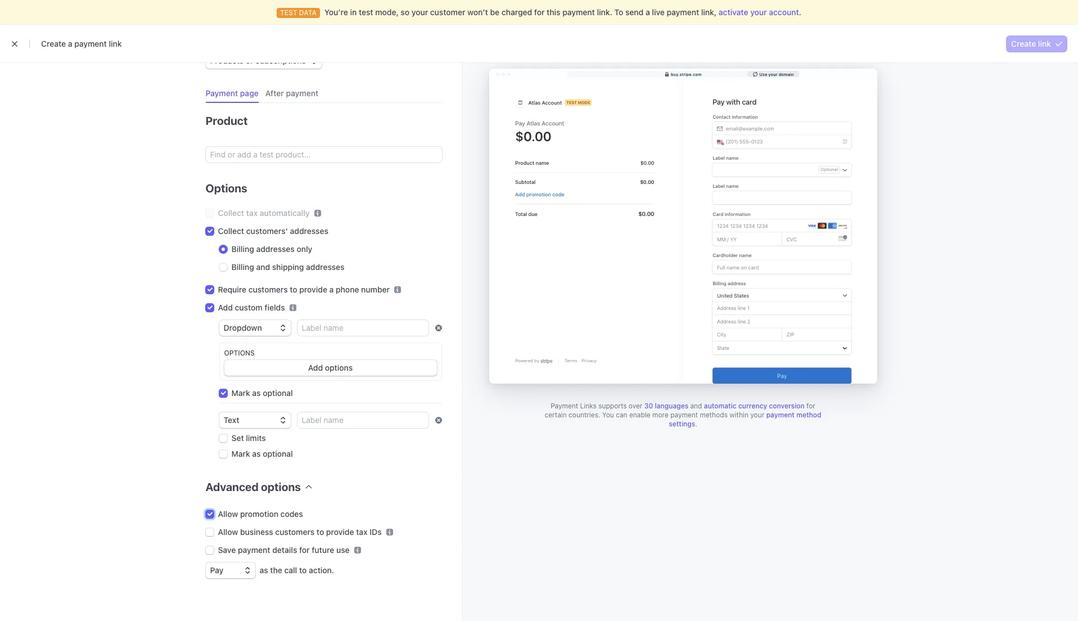 Task type: vqa. For each thing, say whether or not it's contained in the screenshot.
Ids
yes



Task type: describe. For each thing, give the bounding box(es) containing it.
fields
[[265, 303, 285, 312]]

2 mark from the top
[[232, 449, 250, 459]]

payment inside button
[[286, 88, 319, 98]]

advanced
[[206, 480, 259, 493]]

your inside the use your domain button
[[769, 72, 778, 76]]

custom
[[235, 303, 263, 312]]

2 optional from the top
[[263, 449, 293, 459]]

your right so
[[412, 7, 428, 17]]

set
[[232, 433, 244, 443]]

products or subscriptions button
[[206, 51, 322, 69]]

collect customers' addresses
[[218, 226, 329, 236]]

save
[[218, 545, 236, 555]]

options inside button
[[261, 480, 301, 493]]

customers'
[[246, 226, 288, 236]]

options add options
[[224, 349, 353, 372]]

business
[[240, 527, 273, 537]]

0 vertical spatial a
[[646, 7, 650, 17]]

you're
[[324, 7, 348, 17]]

advanced options button
[[201, 473, 312, 495]]

save payment details for future use
[[218, 545, 350, 555]]

phone
[[336, 285, 359, 294]]

after payment button
[[261, 84, 325, 103]]

subscriptions
[[256, 56, 306, 65]]

activate
[[719, 7, 749, 17]]

payment link settings tab list
[[201, 84, 442, 103]]

as the call to action.
[[260, 565, 334, 575]]

mode,
[[375, 7, 399, 17]]

activate your account link
[[719, 7, 799, 17]]

be
[[490, 7, 500, 17]]

link inside create link button
[[1039, 39, 1052, 48]]

set limits
[[232, 433, 266, 443]]

so
[[401, 7, 410, 17]]

ids
[[370, 527, 382, 537]]

a inside tab panel
[[329, 285, 334, 294]]

charged
[[502, 7, 532, 17]]

to for customers
[[317, 527, 324, 537]]

require customers to provide a phone number
[[218, 285, 390, 294]]

page
[[240, 88, 259, 98]]

within
[[730, 411, 749, 419]]

more
[[653, 411, 669, 419]]

languages
[[655, 402, 689, 410]]

1 label name text field from the top
[[297, 320, 428, 336]]

30
[[645, 402, 653, 410]]

number
[[361, 285, 390, 294]]

to
[[615, 7, 624, 17]]

settings
[[669, 420, 695, 428]]

1 vertical spatial a
[[68, 39, 72, 48]]

certain
[[545, 411, 567, 419]]

methods
[[700, 411, 728, 419]]

you
[[602, 411, 614, 419]]

billing for billing addresses only
[[232, 244, 254, 254]]

1 vertical spatial provide
[[326, 527, 354, 537]]

require
[[218, 285, 246, 294]]

advanced options
[[206, 480, 301, 493]]

in
[[350, 7, 357, 17]]

test
[[359, 7, 373, 17]]

automatic
[[704, 402, 737, 410]]

codes
[[281, 509, 303, 519]]

call
[[284, 565, 297, 575]]

billing for billing and shipping addresses
[[232, 262, 254, 272]]

buy.stripe.com
[[671, 72, 702, 76]]

create for create link
[[1012, 39, 1036, 48]]

after
[[265, 88, 284, 98]]

2 vertical spatial addresses
[[306, 262, 345, 272]]

links
[[580, 402, 597, 410]]

0 vertical spatial to
[[290, 285, 297, 294]]

options inside options add options
[[325, 363, 353, 372]]

use your domain button
[[748, 71, 800, 77]]

the
[[270, 565, 282, 575]]

automatic currency conversion link
[[704, 402, 805, 410]]

options for options add options
[[224, 349, 255, 357]]

to for call
[[299, 565, 307, 575]]

won't
[[468, 7, 488, 17]]

action.
[[309, 565, 334, 575]]

details
[[272, 545, 297, 555]]

payment method settings
[[669, 411, 822, 428]]

products
[[210, 56, 244, 65]]

create link
[[1012, 39, 1052, 48]]

add custom fields
[[218, 303, 285, 312]]

add inside options add options
[[308, 363, 323, 372]]

supports
[[599, 402, 627, 410]]

automatically
[[260, 208, 310, 218]]

shipping
[[272, 262, 304, 272]]

or
[[246, 56, 254, 65]]

product
[[206, 114, 248, 127]]

allow promotion codes
[[218, 509, 303, 519]]

enable
[[630, 411, 651, 419]]

promotion
[[240, 509, 278, 519]]

billing addresses only
[[232, 244, 312, 254]]

method
[[797, 411, 822, 419]]

1 optional from the top
[[263, 388, 293, 398]]

2 mark as optional from the top
[[232, 449, 293, 459]]

link,
[[701, 7, 717, 17]]

2 label name text field from the top
[[297, 412, 428, 428]]

products or subscriptions
[[210, 56, 306, 65]]

30 languages link
[[645, 402, 689, 410]]



Task type: locate. For each thing, give the bounding box(es) containing it.
options
[[325, 363, 353, 372], [261, 480, 301, 493]]

2 horizontal spatial for
[[807, 402, 816, 410]]

payment for payment page
[[206, 88, 238, 98]]

0 vertical spatial label name text field
[[297, 320, 428, 336]]

1 link from the left
[[109, 39, 122, 48]]

allow business customers to provide tax ids
[[218, 527, 382, 537]]

Find or add a test product… text field
[[206, 147, 442, 163]]

1 billing from the top
[[232, 244, 254, 254]]

0 vertical spatial as
[[252, 388, 261, 398]]

0 vertical spatial allow
[[218, 509, 238, 519]]

payment inside for certain countries. you can enable more payment methods within your
[[671, 411, 698, 419]]

optional down options add options
[[263, 388, 293, 398]]

0 horizontal spatial a
[[68, 39, 72, 48]]

use your domain
[[760, 72, 794, 76]]

payment left page
[[206, 88, 238, 98]]

payment inside tab panel
[[238, 545, 270, 555]]

1 vertical spatial .
[[695, 420, 697, 428]]

0 vertical spatial add
[[218, 303, 233, 312]]

0 vertical spatial tax
[[246, 208, 258, 218]]

payment
[[206, 88, 238, 98], [551, 402, 578, 410]]

1 vertical spatial options
[[224, 349, 255, 357]]

link.
[[597, 7, 613, 17]]

2 vertical spatial for
[[299, 545, 310, 555]]

options down custom
[[224, 349, 255, 357]]

payment page
[[206, 88, 259, 98]]

1 create from the left
[[41, 39, 66, 48]]

customers down codes
[[275, 527, 315, 537]]

future
[[312, 545, 334, 555]]

addresses down only
[[306, 262, 345, 272]]

to
[[290, 285, 297, 294], [317, 527, 324, 537], [299, 565, 307, 575]]

collect left "customers'"
[[218, 226, 244, 236]]

over
[[629, 402, 643, 410]]

0 horizontal spatial .
[[695, 420, 697, 428]]

tax
[[246, 208, 258, 218], [356, 527, 368, 537]]

customer
[[430, 7, 466, 17]]

for inside for certain countries. you can enable more payment methods within your
[[807, 402, 816, 410]]

send
[[626, 7, 644, 17]]

1 mark as optional from the top
[[232, 388, 293, 398]]

as down limits
[[252, 449, 261, 459]]

0 horizontal spatial options
[[261, 480, 301, 493]]

customers
[[249, 285, 288, 294], [275, 527, 315, 537]]

mark down set
[[232, 449, 250, 459]]

currency
[[739, 402, 768, 410]]

for left "this"
[[534, 7, 545, 17]]

provide
[[299, 285, 327, 294], [326, 527, 354, 537]]

1 vertical spatial mark
[[232, 449, 250, 459]]

provide down shipping
[[299, 285, 327, 294]]

your right activate
[[751, 7, 767, 17]]

1 allow from the top
[[218, 509, 238, 519]]

mark up set
[[232, 388, 250, 398]]

collect for collect customers' addresses
[[218, 226, 244, 236]]

1 vertical spatial to
[[317, 527, 324, 537]]

you're in test mode, so your customer won't be charged for this payment link. to send a live payment link, activate your account .
[[324, 7, 802, 17]]

billing down "customers'"
[[232, 244, 254, 254]]

collect for collect tax automatically
[[218, 208, 244, 218]]

this
[[547, 7, 561, 17]]

create inside button
[[1012, 39, 1036, 48]]

1 horizontal spatial tax
[[356, 527, 368, 537]]

create link button
[[1007, 35, 1067, 52]]

limits
[[246, 433, 266, 443]]

create
[[41, 39, 66, 48], [1012, 39, 1036, 48]]

2 allow from the top
[[218, 527, 238, 537]]

0 vertical spatial addresses
[[290, 226, 329, 236]]

1 vertical spatial for
[[807, 402, 816, 410]]

mark
[[232, 388, 250, 398], [232, 449, 250, 459]]

1 horizontal spatial link
[[1039, 39, 1052, 48]]

0 horizontal spatial and
[[256, 262, 270, 272]]

0 vertical spatial mark
[[232, 388, 250, 398]]

mark as optional
[[232, 388, 293, 398], [232, 449, 293, 459]]

1 horizontal spatial .
[[799, 7, 802, 17]]

for up method
[[807, 402, 816, 410]]

options up collect tax automatically
[[206, 182, 247, 195]]

0 horizontal spatial create
[[41, 39, 66, 48]]

for inside "payment page" tab panel
[[299, 545, 310, 555]]

collect
[[218, 208, 244, 218], [218, 226, 244, 236]]

payment page button
[[201, 84, 265, 103]]

your right 'use'
[[769, 72, 778, 76]]

addresses down collect customers' addresses
[[256, 244, 295, 254]]

use
[[336, 545, 350, 555]]

1 horizontal spatial options
[[325, 363, 353, 372]]

countries.
[[569, 411, 601, 419]]

payment for payment links supports over 30 languages and automatic currency conversion
[[551, 402, 578, 410]]

0 horizontal spatial payment
[[206, 88, 238, 98]]

options for options
[[206, 182, 247, 195]]

after payment
[[265, 88, 319, 98]]

0 vertical spatial mark as optional
[[232, 388, 293, 398]]

account
[[769, 7, 799, 17]]

provide up the use at bottom left
[[326, 527, 354, 537]]

allow down advanced
[[218, 509, 238, 519]]

0 vertical spatial for
[[534, 7, 545, 17]]

as
[[252, 388, 261, 398], [252, 449, 261, 459], [260, 565, 268, 575]]

options
[[206, 182, 247, 195], [224, 349, 255, 357]]

2 billing from the top
[[232, 262, 254, 272]]

for
[[534, 7, 545, 17], [807, 402, 816, 410], [299, 545, 310, 555]]

your
[[412, 7, 428, 17], [751, 7, 767, 17], [769, 72, 778, 76], [751, 411, 765, 419]]

optional down limits
[[263, 449, 293, 459]]

add
[[218, 303, 233, 312], [308, 363, 323, 372]]

0 vertical spatial optional
[[263, 388, 293, 398]]

optional
[[263, 388, 293, 398], [263, 449, 293, 459]]

1 vertical spatial mark as optional
[[232, 449, 293, 459]]

1 vertical spatial allow
[[218, 527, 238, 537]]

0 vertical spatial collect
[[218, 208, 244, 218]]

0 horizontal spatial tax
[[246, 208, 258, 218]]

and inside "payment page" tab panel
[[256, 262, 270, 272]]

2 collect from the top
[[218, 226, 244, 236]]

payment up certain
[[551, 402, 578, 410]]

add options button
[[224, 360, 437, 376]]

0 horizontal spatial link
[[109, 39, 122, 48]]

1 vertical spatial and
[[691, 402, 702, 410]]

0 horizontal spatial to
[[290, 285, 297, 294]]

2 horizontal spatial a
[[646, 7, 650, 17]]

1 vertical spatial optional
[[263, 449, 293, 459]]

Label name text field
[[297, 320, 428, 336], [297, 412, 428, 428]]

1 horizontal spatial and
[[691, 402, 702, 410]]

2 vertical spatial as
[[260, 565, 268, 575]]

allow
[[218, 509, 238, 519], [218, 527, 238, 537]]

allow for product
[[218, 509, 238, 519]]

for certain countries. you can enable more payment methods within your
[[545, 402, 816, 419]]

1 vertical spatial tax
[[356, 527, 368, 537]]

1 horizontal spatial add
[[308, 363, 323, 372]]

0 vertical spatial .
[[799, 7, 802, 17]]

1 vertical spatial collect
[[218, 226, 244, 236]]

link
[[109, 39, 122, 48], [1039, 39, 1052, 48]]

customers up fields on the left of page
[[249, 285, 288, 294]]

create for create a payment link
[[41, 39, 66, 48]]

0 vertical spatial customers
[[249, 285, 288, 294]]

0 horizontal spatial for
[[299, 545, 310, 555]]

conversion
[[769, 402, 805, 410]]

1 vertical spatial label name text field
[[297, 412, 428, 428]]

1 horizontal spatial create
[[1012, 39, 1036, 48]]

1 horizontal spatial for
[[534, 7, 545, 17]]

domain
[[779, 72, 794, 76]]

collect up collect customers' addresses
[[218, 208, 244, 218]]

and up methods
[[691, 402, 702, 410]]

1 horizontal spatial a
[[329, 285, 334, 294]]

1 vertical spatial customers
[[275, 527, 315, 537]]

payment page tab panel
[[197, 103, 444, 594]]

to up future at the bottom left
[[317, 527, 324, 537]]

2 horizontal spatial to
[[317, 527, 324, 537]]

mark as optional down limits
[[232, 449, 293, 459]]

tax left ids
[[356, 527, 368, 537]]

0 vertical spatial options
[[325, 363, 353, 372]]

payment
[[563, 7, 595, 17], [667, 7, 699, 17], [74, 39, 107, 48], [286, 88, 319, 98], [671, 411, 698, 419], [767, 411, 795, 419], [238, 545, 270, 555]]

create a payment link
[[41, 39, 122, 48]]

can
[[616, 411, 628, 419]]

billing
[[232, 244, 254, 254], [232, 262, 254, 272]]

2 vertical spatial to
[[299, 565, 307, 575]]

and down "billing addresses only"
[[256, 262, 270, 272]]

2 link from the left
[[1039, 39, 1052, 48]]

to right the call
[[299, 565, 307, 575]]

1 vertical spatial addresses
[[256, 244, 295, 254]]

1 collect from the top
[[218, 208, 244, 218]]

0 vertical spatial and
[[256, 262, 270, 272]]

1 vertical spatial options
[[261, 480, 301, 493]]

payment method settings link
[[669, 411, 822, 428]]

collect tax automatically
[[218, 208, 310, 218]]

as left the
[[260, 565, 268, 575]]

1 vertical spatial as
[[252, 449, 261, 459]]

0 vertical spatial options
[[206, 182, 247, 195]]

your down automatic currency conversion "link"
[[751, 411, 765, 419]]

0 horizontal spatial add
[[218, 303, 233, 312]]

0 vertical spatial payment
[[206, 88, 238, 98]]

billing up require
[[232, 262, 254, 272]]

0 vertical spatial provide
[[299, 285, 327, 294]]

payment inside payment method settings
[[767, 411, 795, 419]]

only
[[297, 244, 312, 254]]

1 horizontal spatial to
[[299, 565, 307, 575]]

billing and shipping addresses
[[232, 262, 345, 272]]

2 vertical spatial a
[[329, 285, 334, 294]]

as up limits
[[252, 388, 261, 398]]

2 create from the left
[[1012, 39, 1036, 48]]

options inside options add options
[[224, 349, 255, 357]]

your inside for certain countries. you can enable more payment methods within your
[[751, 411, 765, 419]]

allow for options
[[218, 527, 238, 537]]

addresses up only
[[290, 226, 329, 236]]

1 mark from the top
[[232, 388, 250, 398]]

to down shipping
[[290, 285, 297, 294]]

live
[[652, 7, 665, 17]]

allow up save
[[218, 527, 238, 537]]

use
[[760, 72, 768, 76]]

0 vertical spatial billing
[[232, 244, 254, 254]]

1 vertical spatial add
[[308, 363, 323, 372]]

for left future at the bottom left
[[299, 545, 310, 555]]

mark as optional down options add options
[[232, 388, 293, 398]]

1 vertical spatial payment
[[551, 402, 578, 410]]

1 vertical spatial billing
[[232, 262, 254, 272]]

1 horizontal spatial payment
[[551, 402, 578, 410]]

tax up "customers'"
[[246, 208, 258, 218]]

addresses
[[290, 226, 329, 236], [256, 244, 295, 254], [306, 262, 345, 272]]

payment inside payment page "button"
[[206, 88, 238, 98]]

a
[[646, 7, 650, 17], [68, 39, 72, 48], [329, 285, 334, 294]]



